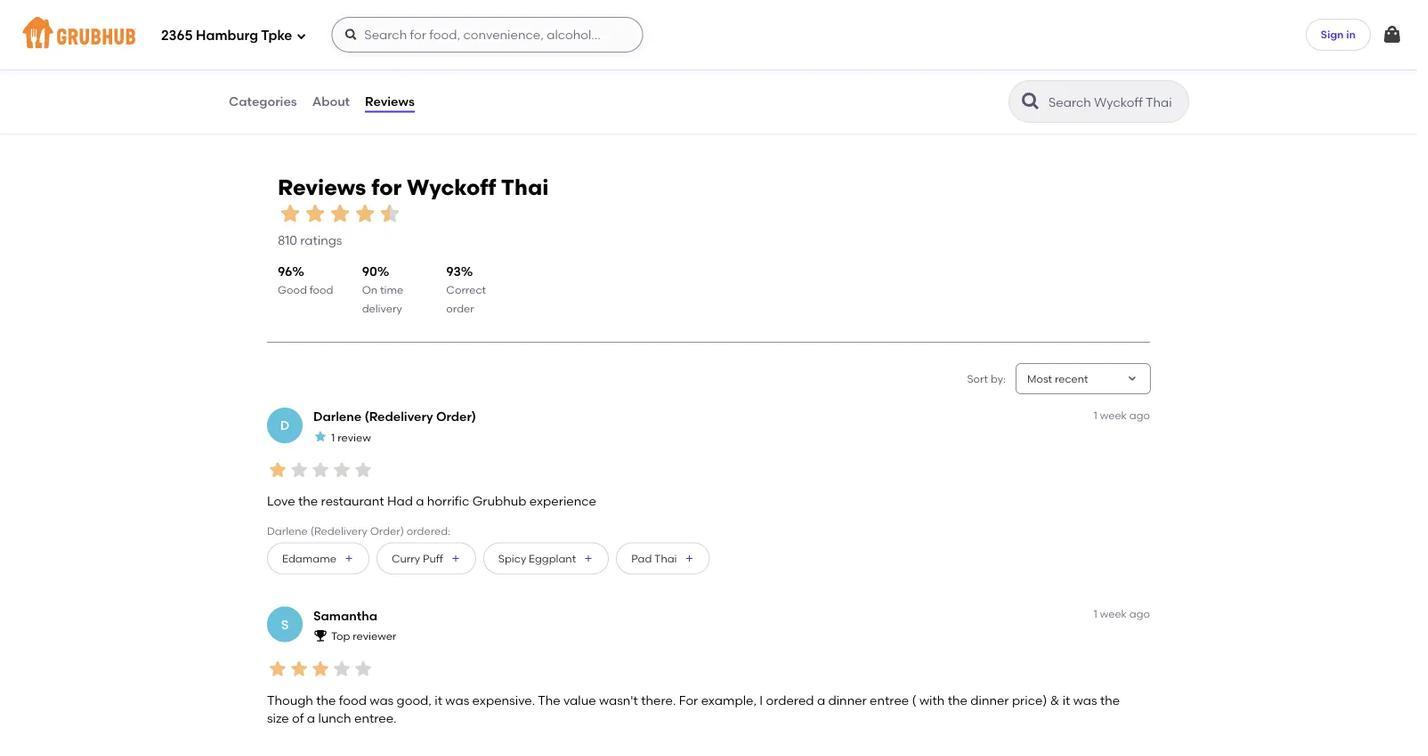 Task type: vqa. For each thing, say whether or not it's contained in the screenshot.
Saved restaurants link
no



Task type: locate. For each thing, give the bounding box(es) containing it.
good
[[278, 284, 307, 297]]

1 vertical spatial (redelivery
[[310, 524, 367, 537]]

pad thai button
[[616, 543, 710, 575]]

was right &
[[1073, 693, 1097, 708]]

hamburger
[[597, 38, 657, 51]]

ratings for 140 ratings
[[1121, 80, 1163, 95]]

food right good
[[309, 284, 333, 297]]

hamburg
[[196, 28, 258, 44]]

plus icon image inside curry puff button
[[450, 553, 461, 564]]

1 subscription pass image from the left
[[254, 38, 272, 52]]

30–45
[[572, 61, 603, 74]]

0 horizontal spatial food
[[309, 284, 333, 297]]

0 vertical spatial darlene
[[313, 409, 361, 424]]

ratings
[[1121, 80, 1163, 95], [300, 232, 342, 247]]

1 horizontal spatial order)
[[436, 409, 476, 424]]

delivery inside the 30–45 min $2.99 delivery
[[600, 77, 640, 89]]

curry puff
[[392, 552, 443, 565]]

2 subscription pass image from the left
[[572, 38, 590, 52]]

pad thai
[[631, 552, 677, 565]]

1 40–55 min $6.99 delivery from the left
[[254, 61, 323, 89]]

0 vertical spatial week
[[1100, 409, 1127, 422]]

1 horizontal spatial dinner
[[970, 693, 1009, 708]]

1 horizontal spatial was
[[445, 693, 469, 708]]

2 horizontal spatial min
[[924, 61, 943, 74]]

0 vertical spatial food
[[309, 284, 333, 297]]

2 was from the left
[[445, 693, 469, 708]]

ago
[[1129, 409, 1150, 422], [1129, 608, 1150, 621]]

1 vertical spatial ago
[[1129, 608, 1150, 621]]

2 40–55 from the left
[[890, 61, 921, 74]]

a right ordered
[[817, 693, 825, 708]]

0 horizontal spatial 40–55
[[254, 61, 285, 74]]

d
[[280, 418, 289, 433]]

2 min from the left
[[606, 61, 625, 74]]

2 it from the left
[[1062, 693, 1070, 708]]

thai right pad
[[654, 552, 677, 565]]

40–55
[[254, 61, 285, 74], [890, 61, 921, 74]]

(redelivery up review
[[364, 409, 433, 424]]

subscription pass image for applebee's
[[254, 38, 272, 52]]

0 vertical spatial thai
[[501, 174, 549, 200]]

1 vertical spatial reviews
[[278, 174, 366, 200]]

week
[[1100, 409, 1127, 422], [1100, 608, 1127, 621]]

0 horizontal spatial order)
[[370, 524, 404, 537]]

svg image
[[1381, 24, 1403, 45], [344, 28, 358, 42], [296, 31, 306, 41]]

time
[[380, 284, 403, 297]]

applebee's
[[254, 15, 333, 33]]

grubhub
[[472, 494, 526, 509]]

edamame button
[[267, 543, 369, 575]]

2 plus icon image from the left
[[450, 553, 461, 564]]

1 $6.99 from the left
[[254, 77, 280, 89]]

Sort by: field
[[1027, 371, 1088, 386]]

order
[[446, 302, 474, 315]]

week for love the restaurant  had a horrific grubhub experience
[[1100, 409, 1127, 422]]

plus icon image for curry puff
[[450, 553, 461, 564]]

top
[[331, 630, 350, 642]]

1 horizontal spatial 40–55 min $6.99 delivery
[[890, 61, 959, 89]]

2365
[[161, 28, 193, 44]]

1 week ago for though the food was good, it was expensive. the value wasn't there. for example, i ordered a dinner entree ( with the dinner price) & it was the size of a lunch entree.
[[1093, 608, 1150, 621]]

0 horizontal spatial 40–55 min $6.99 delivery
[[254, 61, 323, 89]]

the right with
[[948, 693, 967, 708]]

plus icon image
[[343, 553, 354, 564], [450, 553, 461, 564], [583, 553, 594, 564], [684, 553, 695, 564]]

2 horizontal spatial svg image
[[1381, 24, 1403, 45]]

0 horizontal spatial dinner
[[828, 693, 867, 708]]

(redelivery for darlene (redelivery order) ordered:
[[310, 524, 367, 537]]

1 horizontal spatial thai
[[654, 552, 677, 565]]

value
[[563, 693, 596, 708]]

chili's
[[572, 15, 614, 33]]

darlene
[[313, 409, 361, 424], [267, 524, 308, 537]]

0 horizontal spatial min
[[288, 61, 307, 74]]

min for applebee's
[[288, 61, 307, 74]]

1 1 week ago from the top
[[1093, 409, 1150, 422]]

96 good food
[[278, 264, 333, 297]]

order) down had
[[370, 524, 404, 537]]

the up lunch
[[316, 693, 336, 708]]

1 horizontal spatial it
[[1062, 693, 1070, 708]]

0 horizontal spatial it
[[435, 693, 442, 708]]

min inside the 30–45 min $2.99 delivery
[[606, 61, 625, 74]]

1 horizontal spatial ratings
[[1121, 80, 1163, 95]]

ratings right 140
[[1121, 80, 1163, 95]]

1 vertical spatial 1 week ago
[[1093, 608, 1150, 621]]

2 ago from the top
[[1129, 608, 1150, 621]]

1 week from the top
[[1100, 409, 1127, 422]]

96
[[278, 264, 292, 279]]

order) up the horrific
[[436, 409, 476, 424]]

the right love
[[298, 494, 318, 509]]

was right the good,
[[445, 693, 469, 708]]

search icon image
[[1020, 91, 1041, 112]]

0 horizontal spatial darlene
[[267, 524, 308, 537]]

0 vertical spatial order)
[[436, 409, 476, 424]]

reviews
[[365, 94, 415, 109], [278, 174, 366, 200]]

about button
[[311, 69, 351, 134]]

2 week from the top
[[1100, 608, 1127, 621]]

0 vertical spatial reviews
[[365, 94, 415, 109]]

of
[[292, 711, 304, 726]]

dinner left price)
[[970, 693, 1009, 708]]

1 ago from the top
[[1129, 409, 1150, 422]]

plus icon image right puff
[[450, 553, 461, 564]]

93
[[446, 264, 461, 279]]

pad
[[631, 552, 652, 565]]

delivery
[[283, 77, 323, 89], [600, 77, 640, 89], [919, 77, 959, 89], [362, 302, 402, 315]]

most
[[1027, 372, 1052, 385]]

1 horizontal spatial food
[[339, 693, 367, 708]]

1 was from the left
[[370, 693, 394, 708]]

experience
[[529, 494, 596, 509]]

1 horizontal spatial darlene
[[313, 409, 361, 424]]

food inside though the food was good, it was expensive. the value wasn't there. for example, i ordered a dinner entree ( with the dinner price) & it was the size of a lunch entree.
[[339, 693, 367, 708]]

2 horizontal spatial a
[[817, 693, 825, 708]]

food
[[309, 284, 333, 297], [339, 693, 367, 708]]

it right &
[[1062, 693, 1070, 708]]

min for chili's
[[606, 61, 625, 74]]

thai
[[501, 174, 549, 200], [654, 552, 677, 565]]

1 horizontal spatial min
[[606, 61, 625, 74]]

with
[[919, 693, 945, 708]]

a
[[416, 494, 424, 509], [817, 693, 825, 708], [307, 711, 315, 726]]

1 min from the left
[[288, 61, 307, 74]]

1 horizontal spatial subscription pass image
[[572, 38, 590, 52]]

sign in button
[[1306, 19, 1371, 51]]

plus icon image inside pad thai button
[[684, 553, 695, 564]]

the right &
[[1100, 693, 1120, 708]]

food inside 96 good food
[[309, 284, 333, 297]]

sort
[[967, 372, 988, 385]]

dinner left entree at the bottom right of the page
[[828, 693, 867, 708]]

2 vertical spatial 1
[[1093, 608, 1097, 621]]

darlene down love
[[267, 524, 308, 537]]

reviews inside button
[[365, 94, 415, 109]]

a right had
[[416, 494, 424, 509]]

$6.99
[[254, 77, 280, 89], [890, 77, 916, 89]]

subscription pass image
[[254, 38, 272, 52], [572, 38, 590, 52]]

$2.99
[[572, 77, 598, 89]]

though
[[267, 693, 313, 708]]

plus icon image right eggplant
[[583, 553, 594, 564]]

darlene (redelivery order) ordered:
[[267, 524, 450, 537]]

2 $6.99 from the left
[[890, 77, 916, 89]]

90
[[362, 264, 377, 279]]

thai right "wyckoff"
[[501, 174, 549, 200]]

93 correct order
[[446, 264, 486, 315]]

0 vertical spatial ago
[[1129, 409, 1150, 422]]

for
[[679, 693, 698, 708]]

had
[[387, 494, 413, 509]]

plus icon image right pad thai
[[684, 553, 695, 564]]

1 vertical spatial darlene
[[267, 524, 308, 537]]

svg image right tpke
[[296, 31, 306, 41]]

0 horizontal spatial $6.99
[[254, 77, 280, 89]]

plus icon image down darlene (redelivery order) ordered:
[[343, 553, 354, 564]]

darlene up 1 review
[[313, 409, 361, 424]]

1 plus icon image from the left
[[343, 553, 354, 564]]

plus icon image for spicy eggplant
[[583, 553, 594, 564]]

0 horizontal spatial a
[[307, 711, 315, 726]]

dinner
[[828, 693, 867, 708], [970, 693, 1009, 708]]

reviews for wyckoff thai
[[278, 174, 549, 200]]

reviews right about
[[365, 94, 415, 109]]

2 horizontal spatial was
[[1073, 693, 1097, 708]]

1 horizontal spatial 40–55
[[890, 61, 921, 74]]

1
[[1093, 409, 1097, 422], [331, 431, 335, 444], [1093, 608, 1097, 621]]

plus icon image inside the edamame "button"
[[343, 553, 354, 564]]

reviews for reviews
[[365, 94, 415, 109]]

star icon image
[[456, 60, 470, 74], [470, 60, 484, 74], [484, 60, 499, 74], [499, 60, 513, 74], [513, 60, 527, 74], [513, 60, 527, 74], [774, 60, 788, 74], [788, 60, 803, 74], [803, 60, 817, 74], [817, 60, 831, 74], [831, 60, 845, 74], [831, 60, 845, 74], [1092, 60, 1106, 74], [1106, 60, 1121, 74], [1121, 60, 1135, 74], [1135, 60, 1149, 74], [1149, 60, 1163, 74], [1149, 60, 1163, 74], [278, 201, 303, 226], [303, 201, 328, 226], [328, 201, 352, 226], [352, 201, 377, 226], [377, 201, 402, 226], [377, 201, 402, 226], [313, 429, 328, 444], [267, 459, 288, 480], [288, 459, 310, 480], [310, 459, 331, 480], [331, 459, 352, 480], [352, 459, 374, 480], [267, 658, 288, 679], [288, 658, 310, 679], [310, 658, 331, 679], [331, 658, 352, 679], [352, 658, 374, 679]]

1 horizontal spatial a
[[416, 494, 424, 509]]

(redelivery down restaurant
[[310, 524, 367, 537]]

1 vertical spatial ratings
[[300, 232, 342, 247]]

week for though the food was good, it was expensive. the value wasn't there. for example, i ordered a dinner entree ( with the dinner price) & it was the size of a lunch entree.
[[1100, 608, 1127, 621]]

(redelivery
[[364, 409, 433, 424], [310, 524, 367, 537]]

top reviewer
[[331, 630, 396, 642]]

reviews for reviews for wyckoff thai
[[278, 174, 366, 200]]

0 vertical spatial (redelivery
[[364, 409, 433, 424]]

0 horizontal spatial subscription pass image
[[254, 38, 272, 52]]

1 it from the left
[[435, 693, 442, 708]]

a right of
[[307, 711, 315, 726]]

1 horizontal spatial $6.99
[[890, 77, 916, 89]]

0 vertical spatial ratings
[[1121, 80, 1163, 95]]

0 vertical spatial 1
[[1093, 409, 1097, 422]]

1 vertical spatial thai
[[654, 552, 677, 565]]

order)
[[436, 409, 476, 424], [370, 524, 404, 537]]

1 vertical spatial order)
[[370, 524, 404, 537]]

min
[[288, 61, 307, 74], [606, 61, 625, 74], [924, 61, 943, 74]]

2 1 week ago from the top
[[1093, 608, 1150, 621]]

ratings right 810
[[300, 232, 342, 247]]

food up lunch
[[339, 693, 367, 708]]

by:
[[991, 372, 1006, 385]]

caret down icon image
[[1125, 372, 1139, 386]]

svg image right american
[[344, 28, 358, 42]]

reviews up 810 ratings
[[278, 174, 366, 200]]

subscription pass image up 30–45
[[572, 38, 590, 52]]

&
[[1050, 693, 1059, 708]]

3 plus icon image from the left
[[583, 553, 594, 564]]

1 vertical spatial food
[[339, 693, 367, 708]]

was up the entree.
[[370, 693, 394, 708]]

it right the good,
[[435, 693, 442, 708]]

spicy eggplant
[[498, 552, 576, 565]]

subscription pass image down applebee's
[[254, 38, 272, 52]]

4 plus icon image from the left
[[684, 553, 695, 564]]

ago for love the restaurant  had a horrific grubhub experience
[[1129, 409, 1150, 422]]

0 horizontal spatial ratings
[[300, 232, 342, 247]]

food for the
[[339, 693, 367, 708]]

most recent
[[1027, 372, 1088, 385]]

1 for love the restaurant  had a horrific grubhub experience
[[1093, 409, 1097, 422]]

40–55 min $6.99 delivery
[[254, 61, 323, 89], [890, 61, 959, 89]]

plus icon image inside spicy eggplant button
[[583, 553, 594, 564]]

1 horizontal spatial svg image
[[344, 28, 358, 42]]

reviewer
[[353, 630, 396, 642]]

0 horizontal spatial svg image
[[296, 31, 306, 41]]

0 vertical spatial 1 week ago
[[1093, 409, 1150, 422]]

1 vertical spatial week
[[1100, 608, 1127, 621]]

ago for though the food was good, it was expensive. the value wasn't there. for example, i ordered a dinner entree ( with the dinner price) & it was the size of a lunch entree.
[[1129, 608, 1150, 621]]

0 horizontal spatial was
[[370, 693, 394, 708]]

svg image right in at the right
[[1381, 24, 1403, 45]]



Task type: describe. For each thing, give the bounding box(es) containing it.
example,
[[701, 693, 757, 708]]

1 for though the food was good, it was expensive. the value wasn't there. for example, i ordered a dinner entree ( with the dinner price) & it was the size of a lunch entree.
[[1093, 608, 1097, 621]]

order) for darlene (redelivery order)
[[436, 409, 476, 424]]

puff
[[423, 552, 443, 565]]

recent
[[1055, 372, 1088, 385]]

review
[[338, 431, 371, 444]]

ratings for 810 ratings
[[300, 232, 342, 247]]

3 was from the left
[[1073, 693, 1097, 708]]

size
[[267, 711, 289, 726]]

there.
[[641, 693, 676, 708]]

categories
[[229, 94, 297, 109]]

trophy icon image
[[313, 628, 328, 643]]

3 min from the left
[[924, 61, 943, 74]]

wasn't
[[599, 693, 638, 708]]

810 ratings
[[278, 232, 342, 247]]

main navigation navigation
[[0, 0, 1417, 69]]

horrific
[[427, 494, 469, 509]]

wyckoff
[[407, 174, 496, 200]]

in
[[1346, 28, 1356, 41]]

tpke
[[261, 28, 292, 44]]

2 vertical spatial a
[[307, 711, 315, 726]]

reviews button
[[364, 69, 415, 134]]

delivery inside 90 on time delivery
[[362, 302, 402, 315]]

darlene for darlene (redelivery order)
[[313, 409, 361, 424]]

i
[[760, 693, 763, 708]]

(
[[912, 693, 916, 708]]

Search for food, convenience, alcohol... search field
[[331, 17, 643, 53]]

love
[[267, 494, 295, 509]]

ordered
[[766, 693, 814, 708]]

darlene for darlene (redelivery order) ordered:
[[267, 524, 308, 537]]

0 horizontal spatial thai
[[501, 174, 549, 200]]

spicy eggplant button
[[483, 543, 609, 575]]

sort by:
[[967, 372, 1006, 385]]

140
[[1099, 80, 1118, 95]]

1 vertical spatial 1
[[331, 431, 335, 444]]

order) for darlene (redelivery order) ordered:
[[370, 524, 404, 537]]

price)
[[1012, 693, 1047, 708]]

samantha
[[313, 608, 377, 623]]

90 on time delivery
[[362, 264, 403, 315]]

sign in
[[1321, 28, 1356, 41]]

810
[[278, 232, 297, 247]]

1 40–55 from the left
[[254, 61, 285, 74]]

categories button
[[228, 69, 298, 134]]

lunch
[[318, 711, 351, 726]]

curry
[[392, 552, 420, 565]]

thai inside button
[[654, 552, 677, 565]]

about
[[312, 94, 350, 109]]

for
[[371, 174, 402, 200]]

2 dinner from the left
[[970, 693, 1009, 708]]

correct
[[446, 284, 486, 297]]

plus icon image for pad thai
[[684, 553, 695, 564]]

curry puff button
[[376, 543, 476, 575]]

restaurant
[[321, 494, 384, 509]]

sign
[[1321, 28, 1344, 41]]

though the food was good, it was expensive. the value wasn't there. for example, i ordered a dinner entree ( with the dinner price) & it was the size of a lunch entree.
[[267, 693, 1120, 726]]

the
[[538, 693, 561, 708]]

Search Wyckoff Thai search field
[[1047, 93, 1183, 110]]

subscription pass image for chili's
[[572, 38, 590, 52]]

0 vertical spatial a
[[416, 494, 424, 509]]

expensive.
[[472, 693, 535, 708]]

edamame
[[282, 552, 336, 565]]

good,
[[397, 693, 432, 708]]

s
[[281, 617, 289, 632]]

2 40–55 min $6.99 delivery from the left
[[890, 61, 959, 89]]

chili's link
[[572, 14, 845, 34]]

darlene (redelivery order)
[[313, 409, 476, 424]]

plus icon image for edamame
[[343, 553, 354, 564]]

1 week ago for love the restaurant  had a horrific grubhub experience
[[1093, 409, 1150, 422]]

eggplant
[[529, 552, 576, 565]]

food for good
[[309, 284, 333, 297]]

1 dinner from the left
[[828, 693, 867, 708]]

entree
[[870, 693, 909, 708]]

1 vertical spatial a
[[817, 693, 825, 708]]

love the restaurant  had a horrific grubhub experience
[[267, 494, 596, 509]]

2365 hamburg tpke
[[161, 28, 292, 44]]

140 ratings
[[1099, 80, 1163, 95]]

1 review
[[331, 431, 371, 444]]

30–45 min $2.99 delivery
[[572, 61, 640, 89]]

spicy
[[498, 552, 526, 565]]

on
[[362, 284, 378, 297]]

(redelivery for darlene (redelivery order)
[[364, 409, 433, 424]]

applebee's link
[[254, 14, 527, 34]]

american
[[279, 38, 330, 51]]

ordered:
[[407, 524, 450, 537]]

entree.
[[354, 711, 397, 726]]



